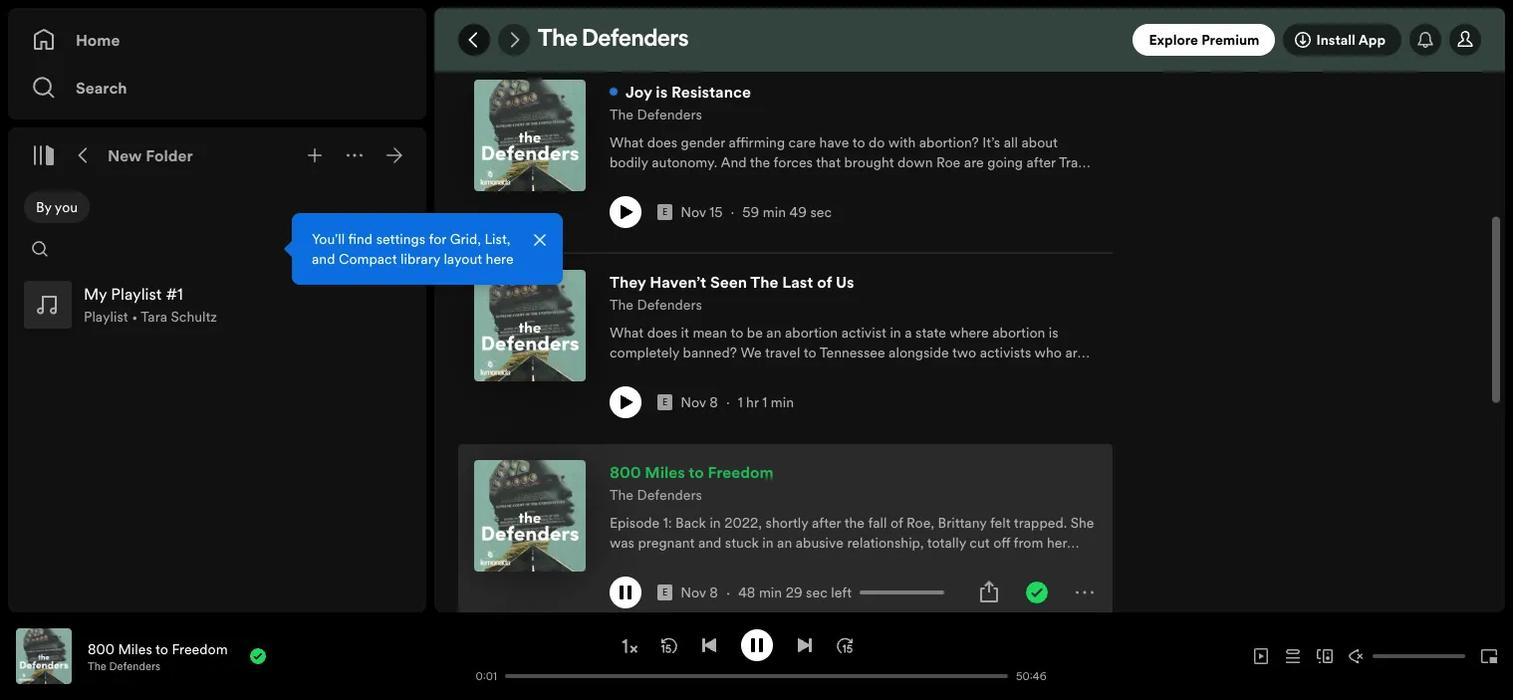 Task type: describe. For each thing, give the bounding box(es) containing it.
800 miles to freedom the defenders inside now playing: 800 miles to freedom by the defenders footer
[[88, 639, 228, 674]]

by you
[[36, 197, 78, 217]]

1 horizontal spatial 800 miles to freedom link
[[610, 460, 774, 484]]

2 1 from the left
[[762, 393, 767, 412]]

1 horizontal spatial freedom
[[708, 461, 774, 483]]

50:46
[[1016, 669, 1047, 684]]

change speed image
[[619, 637, 639, 656]]

episodes
[[490, 22, 581, 46]]

0:01
[[476, 669, 497, 684]]

here
[[486, 249, 514, 269]]

playlist • tara schultz
[[84, 307, 217, 327]]

library
[[401, 249, 440, 269]]

joy
[[626, 81, 652, 103]]

new folder
[[108, 144, 193, 166]]

800 miles to freedom image
[[474, 460, 586, 572]]

59 min 49 sec
[[743, 202, 832, 222]]

Society checkbox
[[1154, 23, 1225, 55]]

nov 15
[[681, 202, 723, 222]]

1 hr 1 min
[[738, 393, 794, 412]]

schultz
[[171, 307, 217, 327]]

sec for 49
[[810, 202, 832, 222]]

you
[[55, 197, 78, 217]]

you'll find settings for grid, list, and compact library layout here
[[312, 229, 514, 269]]

group inside main element
[[16, 273, 418, 337]]

miles for 800 miles to freedom link in the footer
[[118, 639, 152, 659]]

and
[[312, 249, 335, 269]]

By you checkbox
[[24, 191, 90, 223]]

8 for seen
[[710, 393, 718, 412]]

800 inside now playing: 800 miles to freedom by the defenders footer
[[88, 639, 115, 659]]

top bar and user menu element
[[434, 8, 1505, 72]]

explicit element for miles
[[658, 585, 673, 601]]

joy is resistance image
[[474, 80, 586, 191]]

society
[[1166, 29, 1213, 49]]

explore
[[1149, 30, 1198, 50]]

what's new image
[[1418, 32, 1434, 48]]

explore premium
[[1149, 30, 1260, 50]]

to inside footer
[[155, 639, 168, 659]]

new folder button
[[104, 139, 197, 171]]

install app link
[[1284, 24, 1402, 56]]

8 for to
[[710, 583, 718, 603]]

the defenders link for 48 min 29 sec left
[[610, 484, 702, 505]]

of
[[817, 271, 832, 293]]

1 horizontal spatial 800
[[610, 461, 641, 483]]

all episodes
[[458, 22, 581, 46]]

hr
[[746, 393, 759, 412]]

grid,
[[450, 229, 481, 249]]

list,
[[485, 229, 511, 249]]

1 explicit element from the top
[[658, 204, 673, 220]]

the defenders inside top bar and user menu element
[[538, 28, 689, 52]]

defenders inside they haven't seen the last of us the defenders
[[637, 295, 702, 315]]

explore premium button
[[1133, 24, 1276, 56]]

home link
[[32, 20, 403, 60]]

find
[[348, 229, 373, 249]]

is
[[656, 81, 668, 103]]

society link
[[1154, 23, 1225, 63]]

59
[[743, 202, 759, 222]]

app
[[1359, 30, 1386, 50]]

they haven't seen the last of us the defenders
[[610, 271, 854, 315]]

min for 29
[[759, 583, 782, 603]]

by
[[36, 197, 52, 217]]

defenders inside top bar and user menu element
[[582, 28, 689, 52]]

folder
[[146, 144, 193, 166]]

for
[[429, 229, 446, 249]]

tara
[[141, 307, 167, 327]]

layout
[[444, 249, 482, 269]]



Task type: vqa. For each thing, say whether or not it's contained in the screenshot.
Defenders
yes



Task type: locate. For each thing, give the bounding box(es) containing it.
nov for miles
[[681, 583, 706, 603]]

0 vertical spatial 8
[[710, 393, 718, 412]]

e left nov 15 on the top left of page
[[663, 206, 668, 218]]

1 vertical spatial freedom
[[172, 639, 228, 659]]

1 vertical spatial 800
[[88, 639, 115, 659]]

freedom
[[708, 461, 774, 483], [172, 639, 228, 659]]

0 vertical spatial to
[[689, 461, 704, 483]]

0 vertical spatial nov
[[681, 202, 706, 222]]

sec right 49
[[810, 202, 832, 222]]

e left hr at the bottom of page
[[663, 397, 668, 408]]

nov 8 left hr at the bottom of page
[[681, 393, 718, 412]]

0 horizontal spatial 800 miles to freedom link
[[88, 639, 228, 659]]

1 8 from the top
[[710, 393, 718, 412]]

0 horizontal spatial 800
[[88, 639, 115, 659]]

you'll find settings for grid, list, and compact library layout here dialog
[[292, 213, 563, 285]]

1 vertical spatial e
[[663, 397, 668, 408]]

1 horizontal spatial to
[[689, 461, 704, 483]]

0 horizontal spatial 800 miles to freedom the defenders
[[88, 639, 228, 674]]

install app
[[1317, 30, 1386, 50]]

2 vertical spatial min
[[759, 583, 782, 603]]

0 vertical spatial sec
[[810, 202, 832, 222]]

miles
[[645, 461, 685, 483], [118, 639, 152, 659]]

1 1 from the left
[[738, 393, 743, 412]]

min right hr at the bottom of page
[[771, 393, 794, 412]]

3 nov from the top
[[681, 583, 706, 603]]

0 vertical spatial min
[[763, 202, 786, 222]]

1 vertical spatial nov 8
[[681, 583, 718, 603]]

8
[[710, 393, 718, 412], [710, 583, 718, 603]]

nov 8
[[681, 393, 718, 412], [681, 583, 718, 603]]

3 explicit element from the top
[[658, 585, 673, 601]]

nov left hr at the bottom of page
[[681, 393, 706, 412]]

1 vertical spatial nov
[[681, 393, 706, 412]]

sec right "29"
[[806, 583, 828, 603]]

nov 8 for to
[[681, 583, 718, 603]]

1 right hr at the bottom of page
[[762, 393, 767, 412]]

the defenders
[[538, 28, 689, 52], [610, 105, 702, 125]]

1 horizontal spatial 1
[[762, 393, 767, 412]]

0 vertical spatial 800 miles to freedom link
[[610, 460, 774, 484]]

joy is resistance link
[[610, 80, 751, 104]]

previous image
[[701, 637, 717, 653]]

search link
[[32, 68, 403, 108]]

the inside footer
[[88, 659, 106, 674]]

nov
[[681, 202, 706, 222], [681, 393, 706, 412], [681, 583, 706, 603]]

2 8 from the top
[[710, 583, 718, 603]]

haven't
[[650, 271, 707, 293]]

1 vertical spatial the defenders
[[610, 105, 702, 125]]

home
[[76, 29, 120, 51]]

800
[[610, 461, 641, 483], [88, 639, 115, 659]]

sec for 29
[[806, 583, 828, 603]]

Recents, List view field
[[316, 233, 414, 265]]

0 horizontal spatial freedom
[[172, 639, 228, 659]]

0 vertical spatial freedom
[[708, 461, 774, 483]]

explicit element for haven't
[[658, 395, 673, 410]]

800 miles to freedom the defenders
[[610, 461, 774, 505], [88, 639, 228, 674]]

1 left hr at the bottom of page
[[738, 393, 743, 412]]

nov 8 for seen
[[681, 393, 718, 412]]

install
[[1317, 30, 1356, 50]]

none search field inside main element
[[24, 233, 56, 265]]

2 vertical spatial nov
[[681, 583, 706, 603]]

800 miles to freedom link
[[610, 460, 774, 484], [88, 639, 228, 659]]

to
[[689, 461, 704, 483], [155, 639, 168, 659]]

next image
[[797, 637, 812, 653]]

the inside top bar and user menu element
[[538, 28, 578, 52]]

min
[[763, 202, 786, 222], [771, 393, 794, 412], [759, 583, 782, 603]]

1 vertical spatial 800 miles to freedom link
[[88, 639, 228, 659]]

the defenders link for 59 min 49 sec
[[610, 104, 702, 125]]

explicit element left nov 15 on the top left of page
[[658, 204, 673, 220]]

1 vertical spatial to
[[155, 639, 168, 659]]

the defenders down is
[[610, 105, 702, 125]]

the defenders up new episode icon
[[538, 28, 689, 52]]

last
[[782, 271, 813, 293]]

miles inside footer
[[118, 639, 152, 659]]

e up skip back 15 seconds image on the left
[[663, 587, 668, 599]]

group containing playlist
[[16, 273, 418, 337]]

sec
[[810, 202, 832, 222], [806, 583, 828, 603]]

they haven't seen the last of us link
[[610, 270, 854, 294]]

nov left 15
[[681, 202, 706, 222]]

nov left 48
[[681, 583, 706, 603]]

0 horizontal spatial to
[[155, 639, 168, 659]]

the defenders link
[[610, 104, 702, 125], [610, 294, 702, 315], [610, 484, 702, 505], [88, 659, 160, 674]]

15
[[710, 202, 723, 222]]

skip back 15 seconds image
[[661, 637, 677, 653]]

they haven't seen the last of us image
[[474, 270, 586, 382]]

playlist
[[84, 307, 128, 327]]

go back image
[[466, 32, 482, 48]]

None search field
[[24, 233, 56, 265]]

49
[[790, 202, 807, 222]]

left
[[831, 583, 852, 603]]

29
[[786, 583, 803, 603]]

search
[[76, 77, 127, 99]]

1 vertical spatial 800 miles to freedom the defenders
[[88, 639, 228, 674]]

volume off image
[[1349, 649, 1365, 665]]

•
[[132, 307, 138, 327]]

explicit element left hr at the bottom of page
[[658, 395, 673, 410]]

8 left hr at the bottom of page
[[710, 393, 718, 412]]

joy is resistance
[[626, 81, 751, 103]]

0 horizontal spatial miles
[[118, 639, 152, 659]]

explicit element
[[658, 204, 673, 220], [658, 395, 673, 410], [658, 585, 673, 601]]

miles for the right 800 miles to freedom link
[[645, 461, 685, 483]]

2 nov 8 from the top
[[681, 583, 718, 603]]

nov for haven't
[[681, 393, 706, 412]]

800 miles to freedom link inside footer
[[88, 639, 228, 659]]

recents
[[331, 239, 382, 259]]

2 vertical spatial e
[[663, 587, 668, 599]]

now playing: 800 miles to freedom by the defenders footer
[[16, 629, 457, 684]]

2 vertical spatial explicit element
[[658, 585, 673, 601]]

1 horizontal spatial miles
[[645, 461, 685, 483]]

2 explicit element from the top
[[658, 395, 673, 410]]

player controls element
[[2, 629, 1056, 684]]

freedom inside now playing: 800 miles to freedom by the defenders footer
[[172, 639, 228, 659]]

1 vertical spatial miles
[[118, 639, 152, 659]]

1 e from the top
[[663, 206, 668, 218]]

1 nov from the top
[[681, 202, 706, 222]]

min left "29"
[[759, 583, 782, 603]]

premium
[[1202, 30, 1260, 50]]

8 left 48
[[710, 583, 718, 603]]

0 vertical spatial e
[[663, 206, 668, 218]]

settings
[[376, 229, 426, 249]]

defenders inside footer
[[109, 659, 160, 674]]

pause image
[[749, 637, 765, 653]]

min right 59
[[763, 202, 786, 222]]

1 vertical spatial min
[[771, 393, 794, 412]]

1
[[738, 393, 743, 412], [762, 393, 767, 412]]

e for miles
[[663, 587, 668, 599]]

all
[[458, 22, 485, 46]]

48
[[738, 583, 756, 603]]

0 vertical spatial explicit element
[[658, 204, 673, 220]]

1 nov 8 from the top
[[681, 393, 718, 412]]

resistance
[[671, 81, 751, 103]]

seen
[[710, 271, 747, 293]]

2 nov from the top
[[681, 393, 706, 412]]

2 e from the top
[[663, 397, 668, 408]]

they
[[610, 271, 646, 293]]

now playing view image
[[47, 638, 63, 654]]

main element
[[8, 8, 563, 613]]

3 e from the top
[[663, 587, 668, 599]]

group
[[16, 273, 418, 337]]

skip forward 15 seconds image
[[836, 637, 852, 653]]

compact
[[339, 249, 397, 269]]

you'll
[[312, 229, 345, 249]]

the
[[538, 28, 578, 52], [610, 105, 634, 125], [751, 271, 779, 293], [610, 295, 634, 315], [610, 485, 634, 505], [88, 659, 106, 674]]

0 vertical spatial nov 8
[[681, 393, 718, 412]]

nov 8 left 48
[[681, 583, 718, 603]]

e
[[663, 206, 668, 218], [663, 397, 668, 408], [663, 587, 668, 599]]

0 horizontal spatial 1
[[738, 393, 743, 412]]

search in your library image
[[32, 241, 48, 257]]

us
[[836, 271, 854, 293]]

1 vertical spatial 8
[[710, 583, 718, 603]]

new
[[108, 144, 142, 166]]

0 vertical spatial 800 miles to freedom the defenders
[[610, 461, 774, 505]]

0 vertical spatial the defenders
[[538, 28, 689, 52]]

the defenders link for 1 hr 1 min
[[610, 294, 702, 315]]

1 horizontal spatial 800 miles to freedom the defenders
[[610, 461, 774, 505]]

48 min 29 sec left
[[738, 583, 852, 603]]

defenders
[[582, 28, 689, 52], [637, 105, 702, 125], [637, 295, 702, 315], [637, 485, 702, 505], [109, 659, 160, 674]]

e for haven't
[[663, 397, 668, 408]]

0 vertical spatial miles
[[645, 461, 685, 483]]

go forward image
[[506, 32, 522, 48]]

1 vertical spatial sec
[[806, 583, 828, 603]]

connect to a device image
[[1317, 649, 1333, 665]]

0 vertical spatial 800
[[610, 461, 641, 483]]

explicit element up skip back 15 seconds image on the left
[[658, 585, 673, 601]]

new episode image
[[610, 88, 618, 96]]

min for 49
[[763, 202, 786, 222]]

1 vertical spatial explicit element
[[658, 395, 673, 410]]



